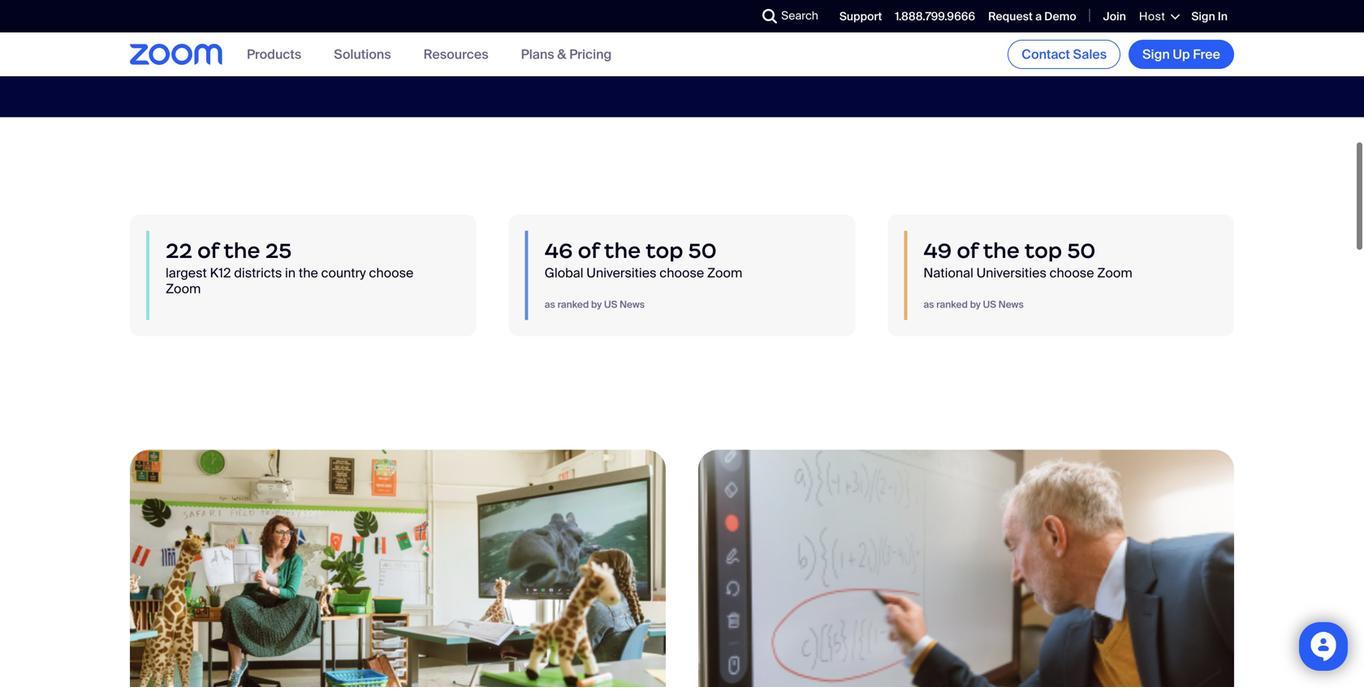 Task type: locate. For each thing, give the bounding box(es) containing it.
2 horizontal spatial choose
[[1050, 265, 1094, 282]]

teacher in the classroom image
[[130, 450, 666, 688]]

us
[[604, 298, 617, 311], [983, 298, 996, 311]]

22
[[166, 237, 192, 264]]

news down 46 of the top 50 global universities choose zoom
[[620, 298, 645, 311]]

zoom
[[707, 265, 742, 282], [1097, 265, 1132, 282], [166, 280, 201, 297]]

50 inside 46 of the top 50 global universities choose zoom
[[688, 237, 717, 264]]

1 50 from the left
[[688, 237, 717, 264]]

2 horizontal spatial zoom
[[1097, 265, 1132, 282]]

2 of from the left
[[578, 237, 599, 264]]

1 horizontal spatial as
[[923, 298, 934, 311]]

1 horizontal spatial top
[[1024, 237, 1062, 264]]

ranked for 49
[[936, 298, 968, 311]]

the inside 46 of the top 50 global universities choose zoom
[[604, 237, 641, 264]]

country
[[321, 265, 366, 282]]

products
[[247, 46, 301, 63]]

ranked
[[557, 298, 589, 311], [936, 298, 968, 311]]

plans & pricing
[[521, 46, 612, 63]]

2 top from the left
[[1024, 237, 1062, 264]]

1 ranked from the left
[[557, 298, 589, 311]]

as ranked by us news
[[545, 298, 645, 311], [923, 298, 1024, 311]]

the for 49
[[983, 237, 1020, 264]]

0 horizontal spatial universities
[[586, 265, 656, 282]]

0 horizontal spatial zoom
[[166, 280, 201, 297]]

choose inside 46 of the top 50 global universities choose zoom
[[660, 265, 704, 282]]

by down national
[[970, 298, 981, 311]]

1 as from the left
[[545, 298, 555, 311]]

solutions button
[[334, 46, 391, 63]]

2 ranked from the left
[[936, 298, 968, 311]]

of inside 46 of the top 50 global universities choose zoom
[[578, 237, 599, 264]]

of inside 49 of the top 50 national universities choose zoom
[[957, 237, 978, 264]]

of up national
[[957, 237, 978, 264]]

1 as ranked by us news from the left
[[545, 298, 645, 311]]

2 horizontal spatial of
[[957, 237, 978, 264]]

0 horizontal spatial news
[[620, 298, 645, 311]]

choose inside 49 of the top 50 national universities choose zoom
[[1050, 265, 1094, 282]]

sign for sign up free
[[1143, 46, 1170, 63]]

host
[[1139, 9, 1165, 24]]

1 choose from the left
[[369, 265, 414, 282]]

as down national
[[923, 298, 934, 311]]

1 horizontal spatial sign
[[1191, 9, 1215, 24]]

46 of the top 50 global universities choose zoom
[[545, 237, 742, 282]]

2 as from the left
[[923, 298, 934, 311]]

plans
[[521, 46, 554, 63]]

sign left in
[[1191, 9, 1215, 24]]

1 horizontal spatial ranked
[[936, 298, 968, 311]]

1 news from the left
[[620, 298, 645, 311]]

zoom inside 46 of the top 50 global universities choose zoom
[[707, 265, 742, 282]]

news
[[620, 298, 645, 311], [999, 298, 1024, 311]]

as
[[545, 298, 555, 311], [923, 298, 934, 311]]

in
[[1218, 9, 1228, 24]]

1 horizontal spatial news
[[999, 298, 1024, 311]]

2 news from the left
[[999, 298, 1024, 311]]

us down 49 of the top 50 national universities choose zoom on the right top of the page
[[983, 298, 996, 311]]

the inside 49 of the top 50 national universities choose zoom
[[983, 237, 1020, 264]]

universities inside 46 of the top 50 global universities choose zoom
[[586, 265, 656, 282]]

3 of from the left
[[957, 237, 978, 264]]

of up k12
[[197, 237, 219, 264]]

zoom inside 49 of the top 50 national universities choose zoom
[[1097, 265, 1132, 282]]

request a demo
[[988, 9, 1076, 24]]

0 horizontal spatial as ranked by us news
[[545, 298, 645, 311]]

2 50 from the left
[[1067, 237, 1096, 264]]

by down 46 of the top 50 global universities choose zoom
[[591, 298, 602, 311]]

2 universities from the left
[[977, 265, 1046, 282]]

the
[[224, 237, 260, 264], [604, 237, 641, 264], [983, 237, 1020, 264], [299, 265, 318, 282]]

news down 49 of the top 50 national universities choose zoom on the right top of the page
[[999, 298, 1024, 311]]

top inside 49 of the top 50 national universities choose zoom
[[1024, 237, 1062, 264]]

ranked down national
[[936, 298, 968, 311]]

national
[[923, 265, 973, 282]]

1 of from the left
[[197, 237, 219, 264]]

of inside 22 of the 25 largest k12 districts in the country choose zoom
[[197, 237, 219, 264]]

the for 46
[[604, 237, 641, 264]]

universities for 46
[[586, 265, 656, 282]]

universities inside 49 of the top 50 national universities choose zoom
[[977, 265, 1046, 282]]

as down global
[[545, 298, 555, 311]]

0 horizontal spatial as
[[545, 298, 555, 311]]

k12
[[210, 265, 231, 282]]

sign left up
[[1143, 46, 1170, 63]]

by for 49
[[970, 298, 981, 311]]

the for 22
[[224, 237, 260, 264]]

1 horizontal spatial us
[[983, 298, 996, 311]]

1 horizontal spatial 50
[[1067, 237, 1096, 264]]

in
[[285, 265, 296, 282]]

the right in
[[299, 265, 318, 282]]

1 horizontal spatial of
[[578, 237, 599, 264]]

1 us from the left
[[604, 298, 617, 311]]

of
[[197, 237, 219, 264], [578, 237, 599, 264], [957, 237, 978, 264]]

universities
[[586, 265, 656, 282], [977, 265, 1046, 282]]

sign
[[1191, 9, 1215, 24], [1143, 46, 1170, 63]]

1 horizontal spatial as ranked by us news
[[923, 298, 1024, 311]]

as ranked by us news down national
[[923, 298, 1024, 311]]

1 vertical spatial sign
[[1143, 46, 1170, 63]]

2 as ranked by us news from the left
[[923, 298, 1024, 311]]

0 horizontal spatial 50
[[688, 237, 717, 264]]

host button
[[1139, 9, 1178, 24]]

of right 46
[[578, 237, 599, 264]]

2 choose from the left
[[660, 265, 704, 282]]

2 us from the left
[[983, 298, 996, 311]]

join
[[1103, 9, 1126, 24]]

us down 46 of the top 50 global universities choose zoom
[[604, 298, 617, 311]]

top
[[646, 237, 683, 264], [1024, 237, 1062, 264]]

news for 46
[[620, 298, 645, 311]]

universities for 49
[[977, 265, 1046, 282]]

choose
[[369, 265, 414, 282], [660, 265, 704, 282], [1050, 265, 1094, 282]]

&
[[557, 46, 566, 63]]

1 horizontal spatial choose
[[660, 265, 704, 282]]

sales
[[1073, 46, 1107, 63]]

0 horizontal spatial sign
[[1143, 46, 1170, 63]]

as ranked by us news for 49
[[923, 298, 1024, 311]]

2 by from the left
[[970, 298, 981, 311]]

of for 49
[[957, 237, 978, 264]]

1 horizontal spatial universities
[[977, 265, 1046, 282]]

sign up free link
[[1129, 40, 1234, 69]]

49 of the top 50 national universities choose zoom
[[923, 237, 1132, 282]]

the up districts at the top of page
[[224, 237, 260, 264]]

as ranked by us news down global
[[545, 298, 645, 311]]

1 horizontal spatial by
[[970, 298, 981, 311]]

the right 49
[[983, 237, 1020, 264]]

top inside 46 of the top 50 global universities choose zoom
[[646, 237, 683, 264]]

ranked down global
[[557, 298, 589, 311]]

50
[[688, 237, 717, 264], [1067, 237, 1096, 264]]

0 horizontal spatial by
[[591, 298, 602, 311]]

the right 46
[[604, 237, 641, 264]]

0 vertical spatial sign
[[1191, 9, 1215, 24]]

1 top from the left
[[646, 237, 683, 264]]

support link
[[839, 9, 882, 24]]

0 horizontal spatial ranked
[[557, 298, 589, 311]]

1 by from the left
[[591, 298, 602, 311]]

universities right national
[[977, 265, 1046, 282]]

as ranked by us news for 46
[[545, 298, 645, 311]]

1 horizontal spatial zoom
[[707, 265, 742, 282]]

46
[[545, 237, 573, 264]]

by
[[591, 298, 602, 311], [970, 298, 981, 311]]

0 horizontal spatial us
[[604, 298, 617, 311]]

0 horizontal spatial of
[[197, 237, 219, 264]]

3 choose from the left
[[1050, 265, 1094, 282]]

1.888.799.9666 link
[[895, 9, 975, 24]]

50 inside 49 of the top 50 national universities choose zoom
[[1067, 237, 1096, 264]]

0 horizontal spatial top
[[646, 237, 683, 264]]

0 horizontal spatial choose
[[369, 265, 414, 282]]

sign up free
[[1143, 46, 1220, 63]]

1 universities from the left
[[586, 265, 656, 282]]

universities right global
[[586, 265, 656, 282]]



Task type: vqa. For each thing, say whether or not it's contained in the screenshot.
rightmost The 50
yes



Task type: describe. For each thing, give the bounding box(es) containing it.
ranked for 46
[[557, 298, 589, 311]]

search image
[[762, 9, 777, 24]]

of for 46
[[578, 237, 599, 264]]

request a demo link
[[988, 9, 1076, 24]]

as for 49
[[923, 298, 934, 311]]

demo
[[1044, 9, 1076, 24]]

25
[[265, 237, 292, 264]]

search image
[[762, 9, 777, 24]]

zoom for 46 of the top 50
[[707, 265, 742, 282]]

products button
[[247, 46, 301, 63]]

largest
[[166, 265, 207, 282]]

zoom for 49 of the top 50
[[1097, 265, 1132, 282]]

contact
[[1022, 46, 1070, 63]]

sign in link
[[1191, 9, 1228, 24]]

support
[[839, 9, 882, 24]]

plans & pricing link
[[521, 46, 612, 63]]

us for 49
[[983, 298, 996, 311]]

choose for 49 of the top 50
[[1050, 265, 1094, 282]]

join link
[[1103, 9, 1126, 24]]

free
[[1193, 46, 1220, 63]]

teacher using the whiteboard image
[[698, 450, 1234, 688]]

zoom inside 22 of the 25 largest k12 districts in the country choose zoom
[[166, 280, 201, 297]]

22 of the 25 largest k12 districts in the country choose zoom
[[166, 237, 414, 297]]

sign in
[[1191, 9, 1228, 24]]

choose inside 22 of the 25 largest k12 districts in the country choose zoom
[[369, 265, 414, 282]]

us for 46
[[604, 298, 617, 311]]

49
[[923, 237, 952, 264]]

a
[[1035, 9, 1042, 24]]

contact sales link
[[1008, 40, 1121, 69]]

global
[[545, 265, 583, 282]]

contact sales
[[1022, 46, 1107, 63]]

of for 22
[[197, 237, 219, 264]]

news for 49
[[999, 298, 1024, 311]]

solutions
[[334, 46, 391, 63]]

districts
[[234, 265, 282, 282]]

choose for 46 of the top 50
[[660, 265, 704, 282]]

top for 49 of the top 50
[[1024, 237, 1062, 264]]

resources button
[[424, 46, 488, 63]]

50 for 46 of the top 50
[[688, 237, 717, 264]]

request
[[988, 9, 1033, 24]]

as for 46
[[545, 298, 555, 311]]

resources
[[424, 46, 488, 63]]

zoom logo image
[[130, 44, 222, 65]]

50 for 49 of the top 50
[[1067, 237, 1096, 264]]

up
[[1173, 46, 1190, 63]]

search
[[781, 8, 818, 23]]

top for 46 of the top 50
[[646, 237, 683, 264]]

sign for sign in
[[1191, 9, 1215, 24]]

by for 46
[[591, 298, 602, 311]]

pricing
[[569, 46, 612, 63]]

1.888.799.9666
[[895, 9, 975, 24]]



